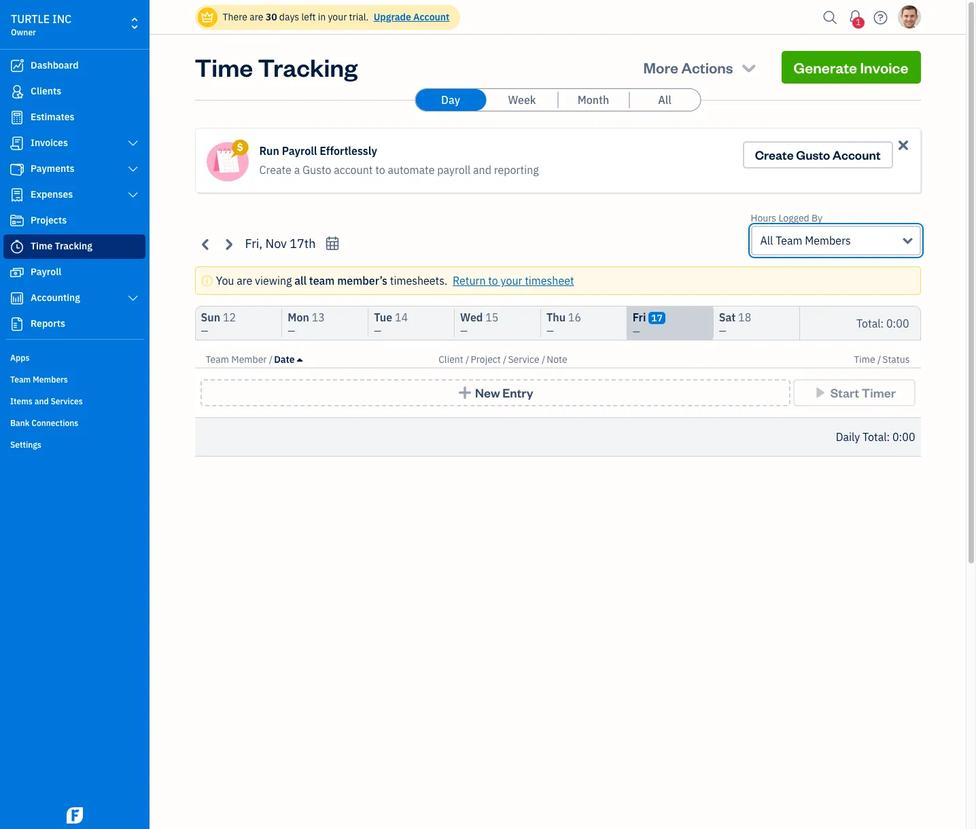 Task type: locate. For each thing, give the bounding box(es) containing it.
estimate image
[[9, 111, 25, 124]]

chevron large down image up projects link
[[127, 190, 139, 201]]

fri, nov 17th
[[245, 236, 316, 252]]

1 vertical spatial time tracking
[[31, 240, 92, 252]]

/ left note
[[542, 354, 546, 366]]

expenses link
[[3, 183, 146, 207]]

0 vertical spatial members
[[805, 234, 851, 248]]

5 / from the left
[[878, 354, 881, 366]]

viewing
[[255, 274, 292, 288]]

0:00 up status link
[[887, 317, 910, 330]]

1 vertical spatial :
[[887, 430, 890, 444]]

main element
[[0, 0, 184, 830]]

chart image
[[9, 292, 25, 305]]

0 horizontal spatial payroll
[[31, 266, 61, 278]]

: right daily
[[887, 430, 890, 444]]

project image
[[9, 214, 25, 228]]

1 vertical spatial your
[[501, 274, 523, 288]]

1 horizontal spatial and
[[473, 163, 492, 177]]

gusto up by
[[796, 147, 830, 163]]

chevron large down image
[[127, 138, 139, 149], [127, 293, 139, 304]]

services
[[51, 396, 83, 407]]

chevron large down image up reports link
[[127, 293, 139, 304]]

: up time / status
[[881, 317, 884, 330]]

1
[[856, 17, 861, 27]]

0 vertical spatial account
[[414, 11, 450, 23]]

payroll up accounting on the left top
[[31, 266, 61, 278]]

account right upgrade
[[414, 11, 450, 23]]

payroll
[[437, 163, 471, 177]]

2 chevron large down image from the top
[[127, 293, 139, 304]]

2 horizontal spatial team
[[776, 234, 803, 248]]

daily
[[836, 430, 860, 444]]

chevron large down image for invoices
[[127, 138, 139, 149]]

month link
[[558, 89, 629, 111]]

4 / from the left
[[542, 354, 546, 366]]

1 vertical spatial gusto
[[303, 163, 331, 177]]

week link
[[487, 89, 558, 111]]

month
[[578, 93, 609, 107]]

account left the close image
[[833, 147, 881, 163]]

client image
[[9, 85, 25, 99]]

upgrade
[[374, 11, 411, 23]]

0 vertical spatial payroll
[[282, 144, 317, 158]]

/
[[269, 354, 273, 366], [466, 354, 469, 366], [503, 354, 507, 366], [542, 354, 546, 366], [878, 354, 881, 366]]

0 vertical spatial chevron large down image
[[127, 138, 139, 149]]

member's
[[337, 274, 388, 288]]

0 horizontal spatial all
[[658, 93, 672, 107]]

1 chevron large down image from the top
[[127, 138, 139, 149]]

1 vertical spatial chevron large down image
[[127, 293, 139, 304]]

more
[[644, 58, 679, 77]]

money image
[[9, 266, 25, 279]]

generate invoice
[[794, 58, 909, 77]]

16
[[568, 311, 581, 324]]

2 vertical spatial time
[[854, 354, 876, 366]]

— inside thu 16 —
[[547, 325, 554, 337]]

chevron large down image down invoices link
[[127, 164, 139, 175]]

dashboard image
[[9, 59, 25, 73]]

1 horizontal spatial your
[[501, 274, 523, 288]]

time right timer image
[[31, 240, 53, 252]]

all inside all team members dropdown button
[[761, 234, 773, 248]]

all
[[658, 93, 672, 107], [761, 234, 773, 248]]

— down "mon"
[[288, 325, 295, 337]]

2 vertical spatial team
[[10, 375, 31, 385]]

— down sun
[[201, 325, 208, 337]]

new entry button
[[200, 379, 791, 407]]

sun 12 —
[[201, 311, 236, 337]]

tracking down left
[[258, 51, 358, 83]]

0 vertical spatial :
[[881, 317, 884, 330]]

there are 30 days left in your trial. upgrade account
[[223, 11, 450, 23]]

logged
[[779, 212, 810, 224]]

0 horizontal spatial create
[[259, 163, 292, 177]]

0 horizontal spatial to
[[375, 163, 385, 177]]

all down more
[[658, 93, 672, 107]]

payroll inside main element
[[31, 266, 61, 278]]

are right you
[[237, 274, 253, 288]]

— down sat
[[719, 325, 727, 337]]

all for all team members
[[761, 234, 773, 248]]

0 vertical spatial to
[[375, 163, 385, 177]]

your right in on the top of the page
[[328, 11, 347, 23]]

0 vertical spatial time tracking
[[195, 51, 358, 83]]

members inside dropdown button
[[805, 234, 851, 248]]

— for sat
[[719, 325, 727, 337]]

to right return
[[488, 274, 498, 288]]

all down hours
[[761, 234, 773, 248]]

tracking inside main element
[[55, 240, 92, 252]]

1 vertical spatial chevron large down image
[[127, 190, 139, 201]]

effortlessly
[[320, 144, 377, 158]]

and
[[473, 163, 492, 177], [34, 396, 49, 407]]

— inside mon 13 —
[[288, 325, 295, 337]]

1 horizontal spatial members
[[805, 234, 851, 248]]

members up 'items and services'
[[33, 375, 68, 385]]

chevron large down image inside accounting link
[[127, 293, 139, 304]]

0 vertical spatial are
[[250, 11, 263, 23]]

wed 15 —
[[460, 311, 499, 337]]

create inside button
[[755, 147, 794, 163]]

time inside main element
[[31, 240, 53, 252]]

0 vertical spatial tracking
[[258, 51, 358, 83]]

clients
[[31, 85, 61, 97]]

0 vertical spatial all
[[658, 93, 672, 107]]

new
[[475, 385, 500, 401]]

time tracking down projects link
[[31, 240, 92, 252]]

1 horizontal spatial gusto
[[796, 147, 830, 163]]

1 horizontal spatial create
[[755, 147, 794, 163]]

— inside tue 14 —
[[374, 325, 382, 337]]

time tracking down 30
[[195, 51, 358, 83]]

team members
[[10, 375, 68, 385]]

time tracking
[[195, 51, 358, 83], [31, 240, 92, 252]]

items
[[10, 396, 33, 407]]

— inside wed 15 —
[[460, 325, 468, 337]]

thu
[[547, 311, 566, 324]]

2 horizontal spatial time
[[854, 354, 876, 366]]

0 vertical spatial gusto
[[796, 147, 830, 163]]

1 vertical spatial time
[[31, 240, 53, 252]]

to right account
[[375, 163, 385, 177]]

team left member
[[206, 354, 229, 366]]

create gusto account
[[755, 147, 881, 163]]

payroll up a
[[282, 144, 317, 158]]

gusto
[[796, 147, 830, 163], [303, 163, 331, 177]]

0 horizontal spatial members
[[33, 375, 68, 385]]

your
[[328, 11, 347, 23], [501, 274, 523, 288]]

1 vertical spatial all
[[761, 234, 773, 248]]

and right items
[[34, 396, 49, 407]]

— inside sat 18 —
[[719, 325, 727, 337]]

1 vertical spatial members
[[33, 375, 68, 385]]

12
[[223, 311, 236, 324]]

1 horizontal spatial tracking
[[258, 51, 358, 83]]

payment image
[[9, 163, 25, 176]]

0 vertical spatial time
[[195, 51, 253, 83]]

1 horizontal spatial to
[[488, 274, 498, 288]]

timesheets.
[[390, 274, 448, 288]]

go to help image
[[870, 7, 892, 28]]

apps link
[[3, 347, 146, 368]]

create up hours
[[755, 147, 794, 163]]

choose a date image
[[325, 236, 340, 252]]

gusto right a
[[303, 163, 331, 177]]

by
[[812, 212, 823, 224]]

/ left 'date'
[[269, 354, 273, 366]]

— down fri
[[633, 326, 640, 338]]

1 vertical spatial and
[[34, 396, 49, 407]]

0 horizontal spatial time
[[31, 240, 53, 252]]

team down hours logged by
[[776, 234, 803, 248]]

/ left status link
[[878, 354, 881, 366]]

are for there
[[250, 11, 263, 23]]

chevron large down image down estimates 'link'
[[127, 138, 139, 149]]

account
[[414, 11, 450, 23], [833, 147, 881, 163]]

and right payroll
[[473, 163, 492, 177]]

total : 0:00
[[857, 317, 910, 330]]

1 horizontal spatial time
[[195, 51, 253, 83]]

0 vertical spatial and
[[473, 163, 492, 177]]

return
[[453, 274, 486, 288]]

team inside all team members dropdown button
[[776, 234, 803, 248]]

crown image
[[200, 10, 215, 24]]

— down thu
[[547, 325, 554, 337]]

and inside run payroll effortlessly create a gusto account to automate payroll and reporting
[[473, 163, 492, 177]]

0 vertical spatial team
[[776, 234, 803, 248]]

0 vertical spatial chevron large down image
[[127, 164, 139, 175]]

— inside fri 17 —
[[633, 326, 640, 338]]

1 vertical spatial account
[[833, 147, 881, 163]]

0 horizontal spatial gusto
[[303, 163, 331, 177]]

fri
[[633, 311, 646, 324]]

team inside team members link
[[10, 375, 31, 385]]

items and services
[[10, 396, 83, 407]]

0 horizontal spatial time tracking
[[31, 240, 92, 252]]

1 horizontal spatial all
[[761, 234, 773, 248]]

are
[[250, 11, 263, 23], [237, 274, 253, 288]]

chevron large down image
[[127, 164, 139, 175], [127, 190, 139, 201]]

apps
[[10, 353, 30, 363]]

you are viewing all team member's timesheets. return to your timesheet
[[216, 274, 574, 288]]

gusto inside button
[[796, 147, 830, 163]]

report image
[[9, 318, 25, 331]]

0 horizontal spatial team
[[10, 375, 31, 385]]

time / status
[[854, 354, 910, 366]]

total
[[857, 317, 881, 330], [863, 430, 887, 444]]

daily total : 0:00
[[836, 430, 916, 444]]

payroll inside run payroll effortlessly create a gusto account to automate payroll and reporting
[[282, 144, 317, 158]]

— inside sun 12 —
[[201, 325, 208, 337]]

tracking
[[258, 51, 358, 83], [55, 240, 92, 252]]

next day image
[[221, 236, 236, 252]]

2 chevron large down image from the top
[[127, 190, 139, 201]]

time
[[195, 51, 253, 83], [31, 240, 53, 252], [854, 354, 876, 366]]

1 horizontal spatial team
[[206, 354, 229, 366]]

0:00 right daily
[[893, 430, 916, 444]]

actions
[[681, 58, 733, 77]]

chevrondown image
[[740, 58, 759, 77]]

0 horizontal spatial :
[[881, 317, 884, 330]]

total right daily
[[863, 430, 887, 444]]

1 vertical spatial payroll
[[31, 266, 61, 278]]

create down run
[[259, 163, 292, 177]]

fri 17 —
[[633, 311, 663, 338]]

0 vertical spatial create
[[755, 147, 794, 163]]

3 / from the left
[[503, 354, 507, 366]]

17th
[[290, 236, 316, 252]]

:
[[881, 317, 884, 330], [887, 430, 890, 444]]

tracking down projects link
[[55, 240, 92, 252]]

all for all
[[658, 93, 672, 107]]

time left status link
[[854, 354, 876, 366]]

2 / from the left
[[466, 354, 469, 366]]

0:00
[[887, 317, 910, 330], [893, 430, 916, 444]]

invoice
[[860, 58, 909, 77]]

are left 30
[[250, 11, 263, 23]]

time down there
[[195, 51, 253, 83]]

1 horizontal spatial payroll
[[282, 144, 317, 158]]

more actions
[[644, 58, 733, 77]]

team members link
[[3, 369, 146, 390]]

members down by
[[805, 234, 851, 248]]

0 horizontal spatial and
[[34, 396, 49, 407]]

expenses
[[31, 188, 73, 201]]

turtle
[[11, 12, 50, 26]]

days
[[279, 11, 299, 23]]

/ right "client"
[[466, 354, 469, 366]]

owner
[[11, 27, 36, 37]]

team for team members
[[10, 375, 31, 385]]

/ left service
[[503, 354, 507, 366]]

status
[[883, 354, 910, 366]]

members
[[805, 234, 851, 248], [33, 375, 68, 385]]

total up time link
[[857, 317, 881, 330]]

team down the apps on the left of the page
[[10, 375, 31, 385]]

upgrade account link
[[371, 11, 450, 23]]

accounting link
[[3, 286, 146, 311]]

0 horizontal spatial tracking
[[55, 240, 92, 252]]

— down wed
[[460, 325, 468, 337]]

— down tue
[[374, 325, 382, 337]]

chevron large down image for accounting
[[127, 293, 139, 304]]

1 vertical spatial team
[[206, 354, 229, 366]]

1 vertical spatial create
[[259, 163, 292, 177]]

all inside all link
[[658, 93, 672, 107]]

1 vertical spatial are
[[237, 274, 253, 288]]

1 chevron large down image from the top
[[127, 164, 139, 175]]

1 vertical spatial tracking
[[55, 240, 92, 252]]

1 horizontal spatial account
[[833, 147, 881, 163]]

previous day image
[[198, 236, 214, 252]]

1 vertical spatial to
[[488, 274, 498, 288]]

gusto inside run payroll effortlessly create a gusto account to automate payroll and reporting
[[303, 163, 331, 177]]

your left timesheet
[[501, 274, 523, 288]]

0 vertical spatial your
[[328, 11, 347, 23]]

— for thu
[[547, 325, 554, 337]]



Task type: vqa. For each thing, say whether or not it's contained in the screenshot.


Task type: describe. For each thing, give the bounding box(es) containing it.
all
[[295, 274, 307, 288]]

account inside button
[[833, 147, 881, 163]]

timesheet
[[525, 274, 574, 288]]

settings
[[10, 440, 41, 450]]

time tracking inside time tracking link
[[31, 240, 92, 252]]

note link
[[547, 354, 568, 366]]

time tracking link
[[3, 235, 146, 259]]

members inside main element
[[33, 375, 68, 385]]

week
[[508, 93, 536, 107]]

— for mon
[[288, 325, 295, 337]]

generate
[[794, 58, 858, 77]]

all team members button
[[751, 226, 921, 256]]

chevron large down image for payments
[[127, 164, 139, 175]]

team for team member /
[[206, 354, 229, 366]]

expense image
[[9, 188, 25, 202]]

reports link
[[3, 312, 146, 337]]

15
[[486, 311, 499, 324]]

1 horizontal spatial time tracking
[[195, 51, 358, 83]]

run
[[259, 144, 279, 158]]

and inside main element
[[34, 396, 49, 407]]

all link
[[630, 89, 700, 111]]

bank connections link
[[3, 413, 146, 433]]

are for you
[[237, 274, 253, 288]]

fri,
[[245, 236, 263, 252]]

chevron large down image for expenses
[[127, 190, 139, 201]]

client / project / service / note
[[439, 354, 568, 366]]

entry
[[503, 385, 534, 401]]

1 vertical spatial 0:00
[[893, 430, 916, 444]]

left
[[302, 11, 316, 23]]

30
[[266, 11, 277, 23]]

nov
[[266, 236, 287, 252]]

payments
[[31, 163, 74, 175]]

timer image
[[9, 240, 25, 254]]

dashboard link
[[3, 54, 146, 78]]

clients link
[[3, 80, 146, 104]]

1 / from the left
[[269, 354, 273, 366]]

all team members
[[761, 234, 851, 248]]

to inside run payroll effortlessly create a gusto account to automate payroll and reporting
[[375, 163, 385, 177]]

— for fri
[[633, 326, 640, 338]]

close image
[[896, 137, 912, 153]]

caretup image
[[297, 354, 303, 365]]

14
[[395, 311, 408, 324]]

inc
[[52, 12, 72, 26]]

0 vertical spatial 0:00
[[887, 317, 910, 330]]

items and services link
[[3, 391, 146, 411]]

project link
[[471, 354, 503, 366]]

estimates link
[[3, 105, 146, 130]]

reporting
[[494, 163, 539, 177]]

17
[[652, 312, 663, 324]]

more actions button
[[631, 51, 771, 84]]

1 button
[[845, 3, 867, 31]]

there
[[223, 11, 247, 23]]

— for wed
[[460, 325, 468, 337]]

13
[[312, 311, 325, 324]]

reports
[[31, 318, 65, 330]]

— for tue
[[374, 325, 382, 337]]

sat 18 —
[[719, 311, 752, 337]]

thu 16 —
[[547, 311, 581, 337]]

bank
[[10, 418, 30, 428]]

projects
[[31, 214, 67, 226]]

projects link
[[3, 209, 146, 233]]

date link
[[274, 354, 303, 366]]

estimates
[[31, 111, 75, 123]]

team member /
[[206, 354, 273, 366]]

new entry
[[475, 385, 534, 401]]

a
[[294, 163, 300, 177]]

hours logged by
[[751, 212, 823, 224]]

project
[[471, 354, 501, 366]]

status link
[[883, 354, 910, 366]]

plus image
[[457, 386, 473, 400]]

return to your timesheet button
[[453, 273, 574, 289]]

18
[[739, 311, 752, 324]]

hours
[[751, 212, 777, 224]]

create gusto account button
[[743, 141, 893, 169]]

1 vertical spatial total
[[863, 430, 887, 444]]

connections
[[31, 418, 78, 428]]

mon 13 —
[[288, 311, 325, 337]]

start timer image
[[813, 386, 828, 400]]

automate
[[388, 163, 435, 177]]

create inside run payroll effortlessly create a gusto account to automate payroll and reporting
[[259, 163, 292, 177]]

— for sun
[[201, 325, 208, 337]]

invoices
[[31, 137, 68, 149]]

in
[[318, 11, 326, 23]]

info image
[[201, 273, 213, 289]]

day
[[441, 93, 460, 107]]

account
[[334, 163, 373, 177]]

accounting
[[31, 292, 80, 304]]

settings link
[[3, 435, 146, 455]]

0 horizontal spatial your
[[328, 11, 347, 23]]

time link
[[854, 354, 878, 366]]

sat
[[719, 311, 736, 324]]

0 horizontal spatial account
[[414, 11, 450, 23]]

member
[[231, 354, 267, 366]]

run payroll effortlessly create a gusto account to automate payroll and reporting
[[259, 144, 539, 177]]

generate invoice button
[[782, 51, 921, 84]]

freshbooks image
[[64, 808, 86, 824]]

tue
[[374, 311, 392, 324]]

turtle inc owner
[[11, 12, 72, 37]]

dashboard
[[31, 59, 79, 71]]

mon
[[288, 311, 309, 324]]

invoice image
[[9, 137, 25, 150]]

bank connections
[[10, 418, 78, 428]]

0 vertical spatial total
[[857, 317, 881, 330]]

1 horizontal spatial :
[[887, 430, 890, 444]]

search image
[[820, 7, 842, 28]]

you
[[216, 274, 234, 288]]

payroll link
[[3, 260, 146, 285]]



